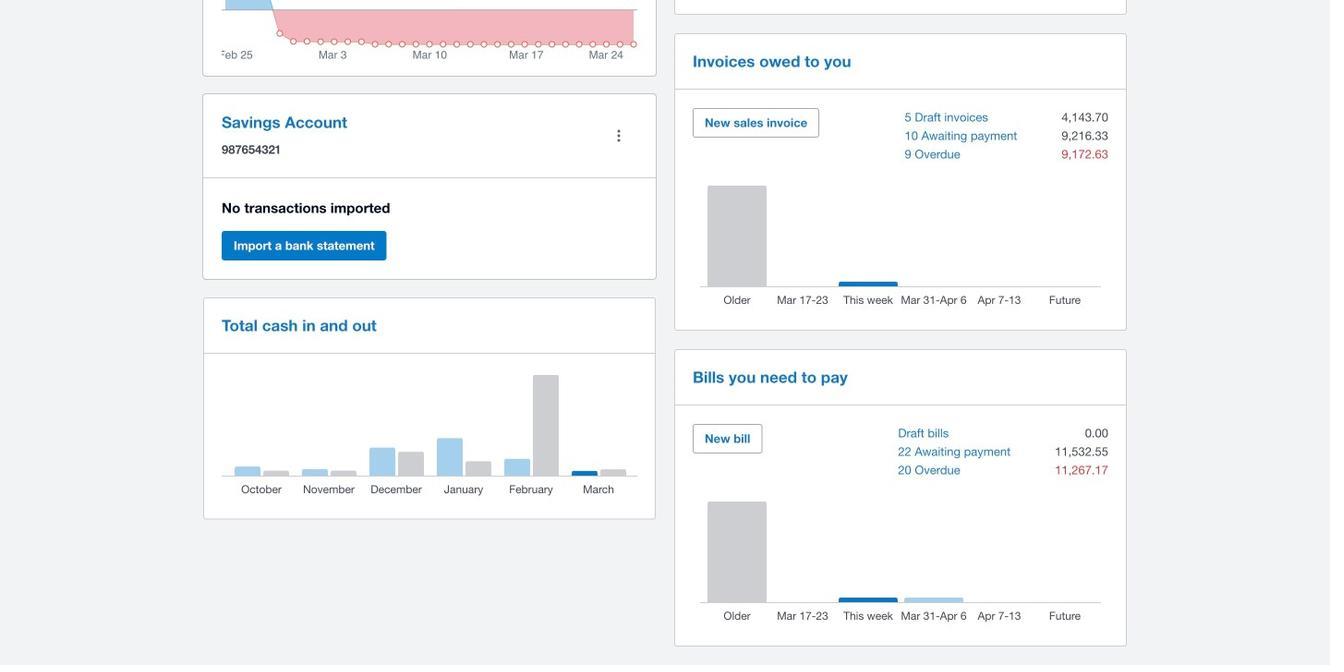 Task type: vqa. For each thing, say whether or not it's contained in the screenshot.
awaiting to the left
no



Task type: locate. For each thing, give the bounding box(es) containing it.
manage menu toggle image
[[601, 117, 638, 154]]



